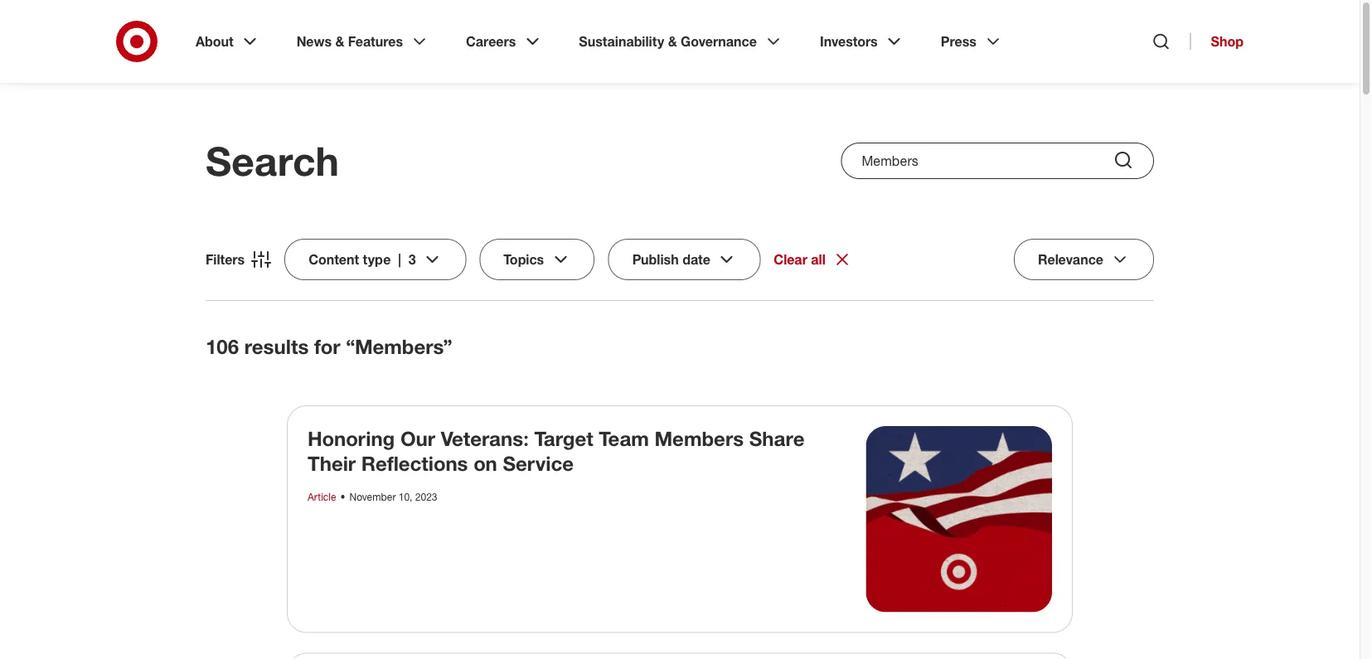 Task type: vqa. For each thing, say whether or not it's contained in the screenshot.
the topmost the
no



Task type: locate. For each thing, give the bounding box(es) containing it.
& right news
[[335, 33, 345, 49]]

all
[[812, 251, 826, 267]]

search
[[206, 136, 339, 185]]

governance
[[681, 33, 757, 49]]

&
[[335, 33, 345, 49], [668, 33, 677, 49]]

a graphic of a red, white and blue flag with white stars and the target logo. image
[[866, 426, 1053, 613]]

shop link
[[1191, 33, 1244, 50]]

for
[[314, 335, 341, 359]]

& left governance at the top of page
[[668, 33, 677, 49]]

2 & from the left
[[668, 33, 677, 49]]

press
[[941, 33, 977, 49]]

features
[[348, 33, 403, 49]]

careers link
[[455, 20, 554, 63]]

clear all button
[[774, 250, 853, 270]]

& for features
[[335, 33, 345, 49]]

filters
[[206, 251, 245, 267]]

content
[[309, 251, 359, 267]]

type  |  3
[[363, 251, 416, 267]]

target
[[535, 427, 594, 451]]

& inside 'news & features' link
[[335, 33, 345, 49]]

1 & from the left
[[335, 33, 345, 49]]

november
[[350, 491, 396, 503]]

news & features
[[297, 33, 403, 49]]

106
[[206, 335, 239, 359]]

clear
[[774, 251, 808, 267]]

topics
[[504, 251, 544, 267]]

sustainability & governance
[[579, 33, 757, 49]]

publish date
[[632, 251, 710, 267]]

article link
[[308, 491, 336, 503]]

shop
[[1211, 33, 1244, 49]]

0 horizontal spatial &
[[335, 33, 345, 49]]

content type  |  3
[[309, 251, 416, 267]]

about
[[196, 33, 234, 49]]

sustainability
[[579, 33, 665, 49]]

& inside the "sustainability & governance" link
[[668, 33, 677, 49]]

2023
[[415, 491, 438, 503]]

1 horizontal spatial &
[[668, 33, 677, 49]]



Task type: describe. For each thing, give the bounding box(es) containing it.
news
[[297, 33, 332, 49]]

10,
[[399, 491, 413, 503]]

"members"
[[346, 335, 453, 359]]

publish
[[632, 251, 679, 267]]

team
[[599, 427, 649, 451]]

publish date button
[[608, 239, 761, 280]]

sustainability & governance link
[[568, 20, 795, 63]]

topics button
[[480, 239, 595, 280]]

date
[[683, 251, 710, 267]]

about link
[[184, 20, 272, 63]]

their
[[308, 452, 356, 476]]

relevance
[[1038, 251, 1104, 267]]

honoring our veterans: target team members share their reflections on service
[[308, 427, 805, 476]]

careers
[[466, 33, 516, 49]]

members
[[655, 427, 744, 451]]

article
[[308, 491, 336, 503]]

content type  |  3 button
[[285, 239, 467, 280]]

share
[[750, 427, 805, 451]]

veterans:
[[441, 427, 529, 451]]

reflections
[[362, 452, 468, 476]]

investors link
[[809, 20, 916, 63]]

press link
[[930, 20, 1015, 63]]

on
[[474, 452, 498, 476]]

106 results for "members"
[[206, 335, 453, 359]]

november 10, 2023
[[350, 491, 438, 503]]

Relevance field
[[1014, 239, 1155, 280]]

honoring
[[308, 427, 395, 451]]

investors
[[820, 33, 878, 49]]

clear all
[[774, 251, 826, 267]]

news & features link
[[285, 20, 441, 63]]

our
[[401, 427, 436, 451]]

service
[[503, 452, 574, 476]]

& for governance
[[668, 33, 677, 49]]

Search search field
[[841, 143, 1155, 179]]

results
[[244, 335, 309, 359]]

honoring our veterans: target team members share their reflections on service link
[[308, 427, 805, 476]]



